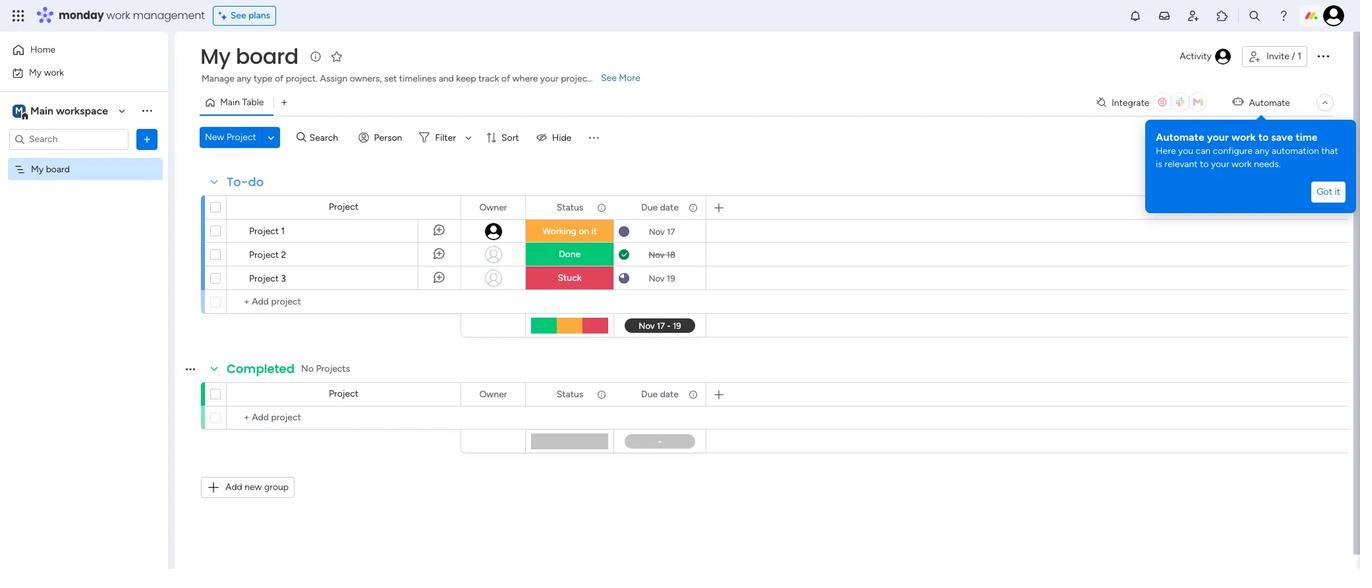 Task type: locate. For each thing, give the bounding box(es) containing it.
main inside button
[[220, 97, 240, 108]]

that
[[1321, 146, 1338, 157]]

2 nov from the top
[[648, 250, 664, 260]]

1 nov from the top
[[649, 227, 665, 237]]

see more
[[601, 72, 640, 84]]

/
[[1292, 51, 1295, 62]]

1 horizontal spatial 1
[[1298, 51, 1301, 62]]

1 due from the top
[[641, 202, 658, 213]]

1 vertical spatial board
[[46, 164, 70, 175]]

1 vertical spatial my board
[[31, 164, 70, 175]]

autopilot image
[[1232, 94, 1244, 111]]

1 horizontal spatial any
[[1255, 146, 1269, 157]]

see
[[230, 10, 246, 21], [601, 72, 617, 84]]

v2 search image
[[296, 130, 306, 145]]

type
[[254, 73, 272, 84]]

0 vertical spatial due
[[641, 202, 658, 213]]

can
[[1196, 146, 1211, 157]]

0 horizontal spatial automate
[[1156, 131, 1204, 144]]

0 vertical spatial nov
[[649, 227, 665, 237]]

0 vertical spatial board
[[236, 42, 298, 71]]

1 horizontal spatial of
[[501, 73, 510, 84]]

1 horizontal spatial board
[[236, 42, 298, 71]]

your up can at top right
[[1207, 131, 1229, 144]]

relevant
[[1164, 159, 1198, 170]]

add new group button
[[201, 478, 295, 499]]

completed
[[227, 361, 295, 378]]

1 vertical spatial nov
[[648, 250, 664, 260]]

options image
[[1315, 48, 1331, 64], [140, 133, 154, 146]]

of
[[275, 73, 283, 84], [501, 73, 510, 84]]

main
[[220, 97, 240, 108], [30, 104, 53, 117]]

0 vertical spatial due date
[[641, 202, 679, 213]]

1 owner from the top
[[479, 202, 507, 213]]

it right on
[[591, 226, 597, 237]]

new project button
[[200, 127, 262, 148]]

2 vertical spatial nov
[[649, 274, 665, 284]]

project 2
[[249, 250, 286, 261]]

automate up you
[[1156, 131, 1204, 144]]

work right monday
[[106, 8, 130, 23]]

0 horizontal spatial my board
[[31, 164, 70, 175]]

status field for to-do
[[553, 201, 587, 215]]

due for 2nd 'due date' field
[[641, 389, 658, 400]]

1 vertical spatial due date
[[641, 389, 679, 400]]

0 vertical spatial 1
[[1298, 51, 1301, 62]]

automate inside automate your work to save time here you can configure any automation that is relevant to your work needs.
[[1156, 131, 1204, 144]]

got it
[[1317, 186, 1340, 198]]

status for completed
[[557, 389, 583, 400]]

1 vertical spatial due date field
[[638, 388, 682, 402]]

1 horizontal spatial automate
[[1249, 97, 1290, 108]]

my board
[[200, 42, 298, 71], [31, 164, 70, 175]]

see inside button
[[230, 10, 246, 21]]

option
[[0, 157, 168, 160]]

your
[[540, 73, 559, 84], [1207, 131, 1229, 144], [1211, 159, 1229, 170]]

project
[[561, 73, 591, 84]]

0 vertical spatial it
[[1335, 186, 1340, 198]]

due
[[641, 202, 658, 213], [641, 389, 658, 400]]

sort button
[[480, 127, 527, 148]]

2
[[281, 250, 286, 261]]

1 vertical spatial date
[[660, 389, 679, 400]]

1 due date from the top
[[641, 202, 679, 213]]

of right track
[[501, 73, 510, 84]]

1 vertical spatial any
[[1255, 146, 1269, 157]]

main workspace
[[30, 104, 108, 117]]

1 vertical spatial see
[[601, 72, 617, 84]]

My board field
[[197, 42, 302, 71]]

do
[[248, 174, 264, 190]]

select product image
[[12, 9, 25, 22]]

where
[[512, 73, 538, 84]]

2 status field from the top
[[553, 388, 587, 402]]

invite
[[1266, 51, 1289, 62]]

Completed field
[[223, 361, 298, 378]]

1 status from the top
[[557, 202, 583, 213]]

set
[[384, 73, 397, 84]]

to down can at top right
[[1200, 159, 1209, 170]]

nov left 18
[[648, 250, 664, 260]]

2 due from the top
[[641, 389, 658, 400]]

of right type
[[275, 73, 283, 84]]

1 vertical spatial due
[[641, 389, 658, 400]]

board down search in workspace field
[[46, 164, 70, 175]]

0 vertical spatial status field
[[553, 201, 587, 215]]

0 vertical spatial date
[[660, 202, 679, 213]]

person
[[374, 132, 402, 143]]

your down configure
[[1211, 159, 1229, 170]]

status field for completed
[[553, 388, 587, 402]]

automate right autopilot image
[[1249, 97, 1290, 108]]

owner for 1st "owner" field from the top of the page
[[479, 202, 507, 213]]

is
[[1156, 159, 1162, 170]]

1 vertical spatial owner field
[[476, 388, 510, 402]]

and
[[439, 73, 454, 84]]

nov left 17
[[649, 227, 665, 237]]

Owner field
[[476, 201, 510, 215], [476, 388, 510, 402]]

add new group
[[225, 482, 289, 494]]

manage any type of project. assign owners, set timelines and keep track of where your project stands.
[[202, 73, 622, 84]]

owner
[[479, 202, 507, 213], [479, 389, 507, 400]]

any up needs.
[[1255, 146, 1269, 157]]

nov for 2
[[648, 250, 664, 260]]

column information image for to-do
[[596, 203, 607, 213]]

filter button
[[414, 127, 476, 148]]

To-do field
[[223, 174, 267, 191]]

Search field
[[306, 128, 346, 147]]

+ Add project text field
[[233, 411, 455, 426]]

you
[[1178, 146, 1193, 157]]

0 horizontal spatial of
[[275, 73, 283, 84]]

working on it
[[542, 226, 597, 237]]

work down home
[[44, 67, 64, 78]]

0 horizontal spatial any
[[237, 73, 251, 84]]

2 vertical spatial your
[[1211, 159, 1229, 170]]

status
[[557, 202, 583, 213], [557, 389, 583, 400]]

2 date from the top
[[660, 389, 679, 400]]

1 vertical spatial 1
[[281, 226, 285, 237]]

new project
[[205, 132, 256, 143]]

1 horizontal spatial it
[[1335, 186, 1340, 198]]

work down configure
[[1232, 159, 1252, 170]]

18
[[667, 250, 675, 260]]

my
[[200, 42, 231, 71], [29, 67, 42, 78], [31, 164, 44, 175]]

my board up type
[[200, 42, 298, 71]]

your right the where
[[540, 73, 559, 84]]

options image right /
[[1315, 48, 1331, 64]]

1 right /
[[1298, 51, 1301, 62]]

options image down workspace options image
[[140, 133, 154, 146]]

board up type
[[236, 42, 298, 71]]

1
[[1298, 51, 1301, 62], [281, 226, 285, 237]]

0 horizontal spatial it
[[591, 226, 597, 237]]

1 vertical spatial options image
[[140, 133, 154, 146]]

0 vertical spatial status
[[557, 202, 583, 213]]

main right workspace image
[[30, 104, 53, 117]]

activity
[[1180, 51, 1212, 62]]

board
[[236, 42, 298, 71], [46, 164, 70, 175]]

any inside automate your work to save time here you can configure any automation that is relevant to your work needs.
[[1255, 146, 1269, 157]]

person button
[[353, 127, 410, 148]]

project 1
[[249, 226, 285, 237]]

work
[[106, 8, 130, 23], [44, 67, 64, 78], [1231, 131, 1256, 144], [1232, 159, 1252, 170]]

nov 18
[[648, 250, 675, 260]]

angle down image
[[268, 133, 274, 143]]

main inside workspace selection element
[[30, 104, 53, 117]]

filter
[[435, 132, 456, 143]]

1 horizontal spatial main
[[220, 97, 240, 108]]

2 owner field from the top
[[476, 388, 510, 402]]

inbox image
[[1158, 9, 1171, 22]]

invite / 1 button
[[1242, 46, 1307, 67]]

1 vertical spatial your
[[1207, 131, 1229, 144]]

1 up 2
[[281, 226, 285, 237]]

0 horizontal spatial options image
[[140, 133, 154, 146]]

date
[[660, 202, 679, 213], [660, 389, 679, 400]]

0 horizontal spatial main
[[30, 104, 53, 117]]

Status field
[[553, 201, 587, 215], [553, 388, 587, 402]]

new
[[245, 482, 262, 494]]

any
[[237, 73, 251, 84], [1255, 146, 1269, 157]]

0 vertical spatial my board
[[200, 42, 298, 71]]

collapse board header image
[[1320, 98, 1330, 108]]

new
[[205, 132, 224, 143]]

column information image
[[596, 203, 607, 213], [596, 390, 607, 400], [688, 390, 698, 400]]

1 vertical spatial status field
[[553, 388, 587, 402]]

0 vertical spatial see
[[230, 10, 246, 21]]

it inside "button"
[[1335, 186, 1340, 198]]

to left save
[[1258, 131, 1269, 144]]

got it button
[[1311, 182, 1346, 203]]

status for to-do
[[557, 202, 583, 213]]

0 horizontal spatial to
[[1200, 159, 1209, 170]]

0 vertical spatial any
[[237, 73, 251, 84]]

monday work management
[[59, 8, 205, 23]]

activity button
[[1174, 46, 1237, 67]]

0 vertical spatial owner field
[[476, 201, 510, 215]]

nov
[[649, 227, 665, 237], [648, 250, 664, 260], [649, 274, 665, 284]]

1 vertical spatial owner
[[479, 389, 507, 400]]

nov 17
[[649, 227, 675, 237]]

project inside button
[[226, 132, 256, 143]]

it right got
[[1335, 186, 1340, 198]]

date for 2nd 'due date' field
[[660, 389, 679, 400]]

1 vertical spatial status
[[557, 389, 583, 400]]

plans
[[248, 10, 270, 21]]

working
[[542, 226, 576, 237]]

0 horizontal spatial board
[[46, 164, 70, 175]]

main left table
[[220, 97, 240, 108]]

hide
[[552, 132, 571, 143]]

main table button
[[200, 92, 274, 113]]

see left plans
[[230, 10, 246, 21]]

1 date from the top
[[660, 202, 679, 213]]

0 vertical spatial options image
[[1315, 48, 1331, 64]]

my up the manage
[[200, 42, 231, 71]]

my board down search in workspace field
[[31, 164, 70, 175]]

automate
[[1249, 97, 1290, 108], [1156, 131, 1204, 144]]

sort
[[501, 132, 519, 143]]

see left the more
[[601, 72, 617, 84]]

0 vertical spatial automate
[[1249, 97, 1290, 108]]

group
[[264, 482, 289, 494]]

1 vertical spatial automate
[[1156, 131, 1204, 144]]

1 horizontal spatial my board
[[200, 42, 298, 71]]

0 vertical spatial due date field
[[638, 201, 682, 215]]

any left type
[[237, 73, 251, 84]]

nov for 1
[[649, 227, 665, 237]]

2 due date from the top
[[641, 389, 679, 400]]

home button
[[8, 40, 142, 61]]

2 owner from the top
[[479, 389, 507, 400]]

needs.
[[1254, 159, 1281, 170]]

1 horizontal spatial see
[[601, 72, 617, 84]]

2 status from the top
[[557, 389, 583, 400]]

v2 done deadline image
[[619, 249, 629, 261]]

0 horizontal spatial see
[[230, 10, 246, 21]]

add to favorites image
[[330, 50, 343, 63]]

it
[[1335, 186, 1340, 198], [591, 226, 597, 237]]

my down search in workspace field
[[31, 164, 44, 175]]

nov left 19
[[649, 274, 665, 284]]

my down home
[[29, 67, 42, 78]]

workspace
[[56, 104, 108, 117]]

1 status field from the top
[[553, 201, 587, 215]]

0 vertical spatial owner
[[479, 202, 507, 213]]

1 horizontal spatial options image
[[1315, 48, 1331, 64]]

jacob simon image
[[1323, 5, 1344, 26]]

arrow down image
[[461, 130, 476, 146]]

Due date field
[[638, 201, 682, 215], [638, 388, 682, 402]]

0 vertical spatial to
[[1258, 131, 1269, 144]]



Task type: describe. For each thing, give the bounding box(es) containing it.
invite / 1
[[1266, 51, 1301, 62]]

1 horizontal spatial to
[[1258, 131, 1269, 144]]

my work button
[[8, 62, 142, 83]]

main for main workspace
[[30, 104, 53, 117]]

done
[[559, 249, 581, 260]]

automate for automate
[[1249, 97, 1290, 108]]

column information image for completed
[[596, 390, 607, 400]]

got
[[1317, 186, 1332, 198]]

+ Add project text field
[[233, 295, 455, 310]]

1 owner field from the top
[[476, 201, 510, 215]]

management
[[133, 8, 205, 23]]

assign
[[320, 73, 347, 84]]

workspace options image
[[140, 104, 154, 117]]

due date for 2nd 'due date' field
[[641, 389, 679, 400]]

search everything image
[[1248, 9, 1261, 22]]

board inside list box
[[46, 164, 70, 175]]

configure
[[1213, 146, 1253, 157]]

1 of from the left
[[275, 73, 283, 84]]

notifications image
[[1129, 9, 1142, 22]]

my inside list box
[[31, 164, 44, 175]]

track
[[478, 73, 499, 84]]

m
[[15, 105, 23, 116]]

0 vertical spatial your
[[540, 73, 559, 84]]

apps image
[[1216, 9, 1229, 22]]

home
[[30, 44, 55, 55]]

3 nov from the top
[[649, 274, 665, 284]]

my board inside list box
[[31, 164, 70, 175]]

save
[[1271, 131, 1293, 144]]

main table
[[220, 97, 264, 108]]

see for see plans
[[230, 10, 246, 21]]

monday
[[59, 8, 104, 23]]

automation
[[1272, 146, 1319, 157]]

1 vertical spatial to
[[1200, 159, 1209, 170]]

due date for second 'due date' field from the bottom of the page
[[641, 202, 679, 213]]

see for see more
[[601, 72, 617, 84]]

automate for automate your work to save time here you can configure any automation that is relevant to your work needs.
[[1156, 131, 1204, 144]]

work up configure
[[1231, 131, 1256, 144]]

2 due date field from the top
[[638, 388, 682, 402]]

date for second 'due date' field from the bottom of the page
[[660, 202, 679, 213]]

automate your work to save time here you can configure any automation that is relevant to your work needs.
[[1156, 131, 1338, 170]]

my inside button
[[29, 67, 42, 78]]

to-
[[227, 174, 248, 190]]

timelines
[[399, 73, 436, 84]]

on
[[579, 226, 589, 237]]

time
[[1296, 131, 1318, 144]]

to-do
[[227, 174, 264, 190]]

see plans button
[[213, 6, 276, 26]]

3
[[281, 273, 286, 285]]

invite members image
[[1187, 9, 1200, 22]]

see more link
[[600, 72, 642, 85]]

19
[[667, 274, 675, 284]]

column information image
[[688, 203, 698, 213]]

1 due date field from the top
[[638, 201, 682, 215]]

more
[[619, 72, 640, 84]]

show board description image
[[308, 50, 324, 63]]

integrate
[[1112, 97, 1149, 108]]

work inside 'my work' button
[[44, 67, 64, 78]]

main for main table
[[220, 97, 240, 108]]

owner for 2nd "owner" field from the top of the page
[[479, 389, 507, 400]]

workspace image
[[13, 104, 26, 118]]

1 inside invite / 1 button
[[1298, 51, 1301, 62]]

dapulse integrations image
[[1096, 98, 1106, 108]]

here
[[1156, 146, 1176, 157]]

hide button
[[531, 127, 579, 148]]

nov 19
[[649, 274, 675, 284]]

stands.
[[593, 73, 622, 84]]

add view image
[[282, 98, 287, 108]]

project.
[[286, 73, 318, 84]]

help image
[[1277, 9, 1290, 22]]

owners,
[[350, 73, 382, 84]]

my work
[[29, 67, 64, 78]]

keep
[[456, 73, 476, 84]]

add
[[225, 482, 242, 494]]

workspace selection element
[[13, 103, 110, 120]]

stuck
[[558, 273, 582, 284]]

automate your work to save time heading
[[1156, 130, 1346, 145]]

17
[[667, 227, 675, 237]]

Search in workspace field
[[28, 132, 110, 147]]

table
[[242, 97, 264, 108]]

manage
[[202, 73, 234, 84]]

see plans
[[230, 10, 270, 21]]

due for second 'due date' field from the bottom of the page
[[641, 202, 658, 213]]

my board list box
[[0, 156, 168, 358]]

0 horizontal spatial 1
[[281, 226, 285, 237]]

1 vertical spatial it
[[591, 226, 597, 237]]

menu image
[[587, 131, 600, 144]]

2 of from the left
[[501, 73, 510, 84]]

project 3
[[249, 273, 286, 285]]



Task type: vqa. For each thing, say whether or not it's contained in the screenshot.
v2 user feedback icon
no



